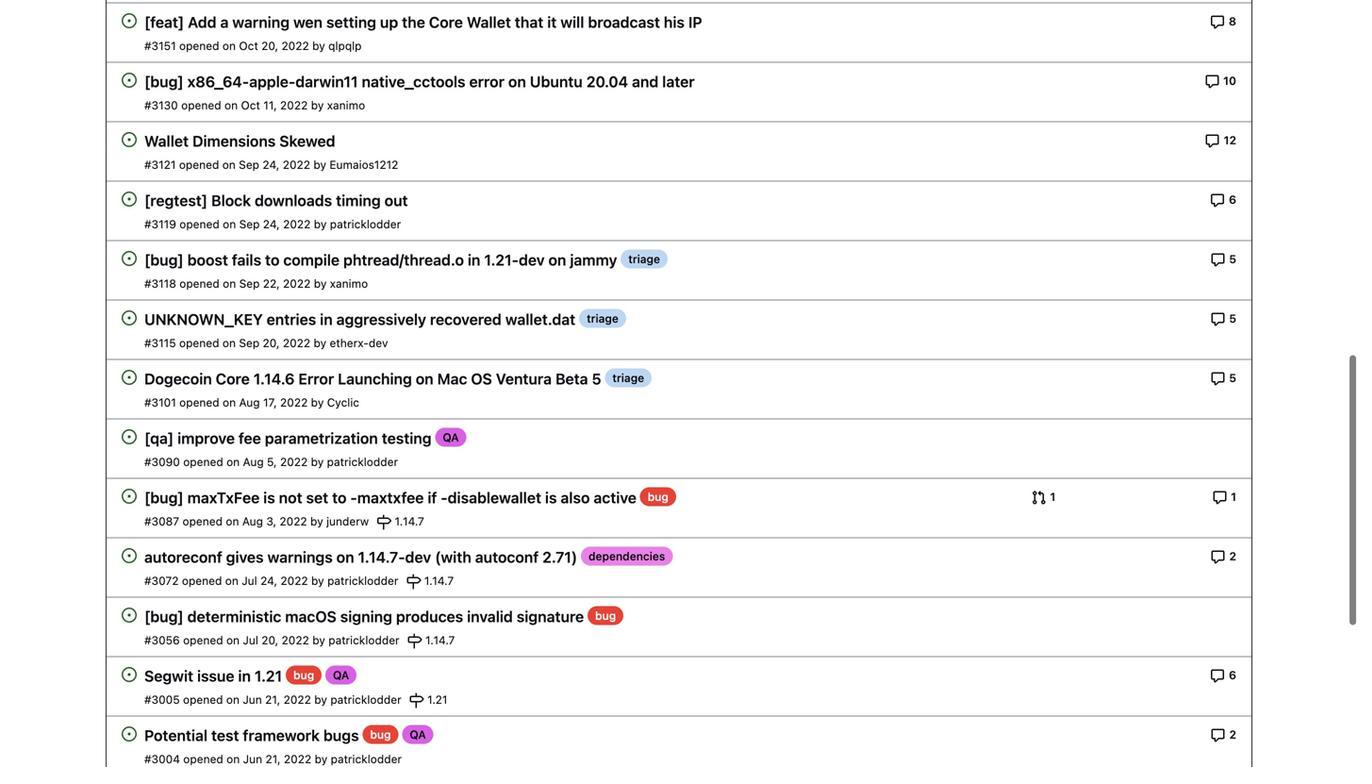 Task type: describe. For each thing, give the bounding box(es) containing it.
3,
[[266, 515, 276, 528]]

by inside wallet dimensions skewed #3121             opened on sep 24, 2022 by eumaios1212
[[314, 158, 326, 171]]

6 for segwit issue in 1.21
[[1229, 668, 1237, 682]]

beta
[[556, 370, 588, 388]]

[regtest] block downloads timing out #3119             opened on sep 24, 2022 by patricklodder
[[144, 192, 408, 231]]

triage link for [bug] boost fails to compile phtread/thread.o in 1.21-dev on jammy
[[621, 250, 668, 269]]

#3087
[[144, 515, 179, 528]]

#3004
[[144, 752, 180, 766]]

dependencies link
[[581, 547, 673, 566]]

milestone image for 1.21
[[409, 693, 424, 708]]

2 horizontal spatial in
[[468, 251, 481, 269]]

error
[[469, 73, 505, 91]]

boost
[[187, 251, 228, 269]]

phtread/thread.o
[[343, 251, 464, 269]]

fails
[[232, 251, 261, 269]]

2022 for #3004             opened
[[284, 752, 312, 766]]

downloads
[[255, 192, 332, 209]]

on down test
[[227, 752, 240, 766]]

recovered
[[430, 310, 502, 328]]

open issue image for [bug] x86_64-apple-darwin11 native_cctools error on ubuntu 20.04 and later
[[122, 73, 137, 88]]

opened inside wallet dimensions skewed #3121             opened on sep 24, 2022 by eumaios1212
[[179, 158, 219, 171]]

2022 inside [feat]  add a warning wen setting up the core wallet that it will broadcast his ip #3151             opened on oct 20, 2022 by qlpqlp
[[282, 39, 309, 52]]

2022 inside wallet dimensions skewed #3121             opened on sep 24, 2022 by eumaios1212
[[283, 158, 310, 171]]

oct inside the [bug] x86_64-apple-darwin11 native_cctools error on ubuntu 20.04 and later #3130             opened on oct 11, 2022 by xanimo
[[241, 99, 260, 112]]

1.14.7 link for autoconf
[[406, 572, 454, 589]]

in for aggressively
[[320, 310, 333, 328]]

qa for bugs
[[410, 728, 426, 741]]

disablewallet
[[448, 489, 542, 507]]

#3101             opened on aug 17, 2022 by cyclic
[[144, 396, 359, 409]]

0 horizontal spatial core
[[216, 370, 250, 388]]

1.14.7 link for maxtxfee
[[377, 513, 424, 530]]

open issue element for potential test framework bugs
[[122, 726, 137, 742]]

12
[[1224, 133, 1237, 147]]

on left 17, in the bottom of the page
[[223, 396, 236, 409]]

4 sep from the top
[[239, 336, 260, 350]]

x86_64-
[[187, 73, 249, 91]]

20, inside [feat]  add a warning wen setting up the core wallet that it will broadcast his ip #3151             opened on oct 20, 2022 by qlpqlp
[[261, 39, 278, 52]]

opened for #3115
[[179, 336, 219, 350]]

open issue image for wallet dimensions skewed
[[122, 132, 137, 147]]

darwin11
[[296, 73, 358, 91]]

comment image for wallet dimensions skewed
[[1205, 133, 1221, 148]]

opened for #3005
[[183, 693, 223, 706]]

segwit issue in 1.21
[[144, 667, 282, 685]]

patricklodder link down timing
[[330, 217, 401, 231]]

parametrization
[[265, 429, 378, 447]]

compile
[[283, 251, 340, 269]]

8
[[1229, 15, 1237, 28]]

autoconf
[[475, 548, 539, 566]]

open issue element for [bug] deterministic macos signing produces invalid signature
[[122, 607, 137, 623]]

issue
[[197, 667, 234, 685]]

opened for #3004
[[183, 752, 223, 766]]

comment image inside 8 link
[[1211, 14, 1226, 30]]

dimensions
[[192, 132, 276, 150]]

2022 inside the [bug] x86_64-apple-darwin11 native_cctools error on ubuntu 20.04 and later #3130             opened on oct 11, 2022 by xanimo
[[280, 99, 308, 112]]

a
[[220, 13, 229, 31]]

milestone image for produces
[[407, 634, 422, 649]]

2 - from the left
[[441, 489, 448, 507]]

oct inside [feat]  add a warning wen setting up the core wallet that it will broadcast his ip #3151             opened on oct 20, 2022 by qlpqlp
[[239, 39, 258, 52]]

etherx-dev link
[[330, 336, 388, 350]]

broadcast
[[588, 13, 660, 31]]

2022 for #3072             opened
[[281, 574, 308, 587]]

also
[[561, 489, 590, 507]]

by inside the [bug] x86_64-apple-darwin11 native_cctools error on ubuntu 20.04 and later #3130             opened on oct 11, 2022 by xanimo
[[311, 99, 324, 112]]

on inside [feat]  add a warning wen setting up the core wallet that it will broadcast his ip #3151             opened on oct 20, 2022 by qlpqlp
[[223, 39, 236, 52]]

opened for #3118
[[179, 277, 220, 290]]

21, for #3005             opened
[[265, 693, 280, 706]]

qlpqlp link
[[328, 39, 362, 52]]

5 for dogecoin core 1.14.6 error launching on mac os ventura beta 5
[[1230, 371, 1237, 384]]

patricklodder link for #3072             opened on jul 24, 2022 by patricklodder
[[327, 574, 399, 587]]

#3090             opened on aug 5, 2022 by patricklodder
[[144, 455, 398, 468]]

framework
[[243, 726, 320, 744]]

5 for unknown_key entries in aggressively recovered wallet.dat
[[1230, 312, 1237, 325]]

patricklodder link for #3056             opened on jul 20, 2022 by patricklodder
[[329, 634, 400, 647]]

unknown_key entries in aggressively recovered wallet.dat link
[[144, 310, 579, 328]]

on down gives
[[225, 574, 239, 587]]

[bug] deterministic macos signing produces invalid signature link
[[144, 608, 584, 625]]

#3005             opened on jun 21, 2022 by patricklodder
[[144, 693, 402, 706]]

2022 for #3118             opened
[[283, 277, 311, 290]]

on down issue
[[226, 693, 240, 706]]

triage link for unknown_key entries in aggressively recovered wallet.dat
[[579, 309, 626, 328]]

active
[[594, 489, 637, 507]]

the
[[402, 13, 425, 31]]

opened inside the [bug] x86_64-apple-darwin11 native_cctools error on ubuntu 20.04 and later #3130             opened on oct 11, 2022 by xanimo
[[181, 99, 221, 112]]

open issue image for potential test framework bugs
[[122, 726, 137, 742]]

on down fails
[[223, 277, 236, 290]]

triage link for dogecoin core 1.14.6 error launching on mac os ventura beta 5
[[605, 369, 652, 387]]

qlpqlp
[[328, 39, 362, 52]]

aggressively
[[336, 310, 426, 328]]

[bug] inside the [bug] x86_64-apple-darwin11 native_cctools error on ubuntu 20.04 and later #3130             opened on oct 11, 2022 by xanimo
[[144, 73, 184, 91]]

on down "maxtxfee"
[[226, 515, 239, 528]]

#3072             opened on jul 24, 2022 by patricklodder
[[144, 574, 399, 587]]

#3130
[[144, 99, 178, 112]]

by inside [feat]  add a warning wen setting up the core wallet that it will broadcast his ip #3151             opened on oct 20, 2022 by qlpqlp
[[312, 39, 325, 52]]

unknown_key entries in aggressively recovered wallet.dat triage
[[144, 310, 619, 328]]

junderw link
[[327, 515, 369, 528]]

17,
[[263, 396, 277, 409]]

10
[[1224, 74, 1237, 87]]

signing
[[340, 608, 392, 625]]

bug for [bug] deterministic macos signing produces invalid signature
[[595, 609, 616, 622]]

open issue element for unknown_key entries in aggressively recovered wallet.dat
[[122, 310, 137, 325]]

on down unknown_key
[[223, 336, 236, 350]]

2 for potential test framework bugs
[[1230, 728, 1237, 741]]

#3087             opened on aug 3, 2022 by junderw
[[144, 515, 369, 528]]

2 vertical spatial 1.14.7 link
[[407, 632, 455, 649]]

out
[[385, 192, 408, 209]]

qa link for 1.21
[[325, 666, 357, 685]]

milestone image for not
[[377, 515, 392, 530]]

wallet dimensions skewed link
[[144, 132, 335, 150]]

#3101
[[144, 396, 176, 409]]

wallet dimensions skewed #3121             opened on sep 24, 2022 by eumaios1212
[[144, 132, 398, 171]]

cyclic
[[327, 396, 359, 409]]

open issue element for [feat]  add a warning wen setting up the core wallet that it will broadcast his ip
[[122, 13, 137, 28]]

eumaios1212
[[330, 158, 398, 171]]

[qa] improve fee parametrization testing
[[144, 429, 432, 447]]

triage for [bug] boost fails to compile phtread/thread.o in 1.21-dev on jammy
[[629, 253, 660, 266]]

comment image for potential test framework bugs
[[1211, 728, 1226, 743]]

0 vertical spatial to
[[265, 251, 280, 269]]

[bug] for [bug] maxtxfee is not set to -maxtxfee if -disablewallet is also active
[[144, 489, 184, 507]]

launching
[[338, 370, 412, 388]]

#3090
[[144, 455, 180, 468]]

6 link for [regtest] block downloads timing out
[[1211, 191, 1237, 208]]

on down deterministic
[[226, 634, 240, 647]]

[bug] for [bug] boost fails to compile phtread/thread.o in 1.21-dev on jammy
[[144, 251, 184, 269]]

#3004             opened on jun 21, 2022 by patricklodder
[[144, 752, 402, 766]]

up
[[380, 13, 398, 31]]

on left mac
[[416, 370, 434, 388]]

triage for dogecoin core 1.14.6 error launching on mac os ventura beta 5
[[613, 371, 644, 385]]

open issue image for autoreconf gives warnings on 1.14.7-dev (with autoconf 2.71)
[[122, 548, 137, 563]]

2 for autoreconf gives warnings on 1.14.7-dev (with autoconf 2.71)
[[1230, 550, 1237, 563]]

open issue element for dogecoin core 1.14.6 error launching on mac os ventura beta 5
[[122, 369, 137, 385]]

open issue image for [regtest] block downloads timing out
[[122, 192, 137, 207]]

aug for fee
[[243, 455, 264, 468]]

on down junderw link
[[337, 548, 354, 566]]

[bug] x86_64-apple-darwin11 native_cctools error on ubuntu 20.04 and later link
[[144, 73, 695, 91]]

#3005
[[144, 693, 180, 706]]

that
[[515, 13, 544, 31]]

6 for [regtest] block downloads timing out
[[1229, 193, 1237, 206]]

test
[[211, 726, 239, 744]]

5,
[[267, 455, 277, 468]]

1 horizontal spatial to
[[332, 489, 347, 507]]

testing
[[382, 429, 432, 447]]

1.14.6
[[254, 370, 295, 388]]

open issue image for dogecoin core 1.14.6 error launching on mac os ventura beta 5
[[122, 370, 137, 385]]

junderw
[[327, 515, 369, 528]]

in for 1.21
[[238, 667, 251, 685]]

opened for #3087
[[183, 515, 223, 528]]

produces
[[396, 608, 463, 625]]

bug link for potential test framework bugs
[[363, 725, 399, 744]]

sep inside wallet dimensions skewed #3121             opened on sep 24, 2022 by eumaios1212
[[239, 158, 259, 171]]

patricklodder inside [regtest] block downloads timing out #3119             opened on sep 24, 2022 by patricklodder
[[330, 217, 401, 231]]

by for #3115             opened on sep 20, 2022 by etherx-dev
[[314, 336, 327, 350]]

10 link
[[1205, 72, 1237, 89]]

20.04
[[587, 73, 628, 91]]

warning
[[232, 13, 290, 31]]

2 vertical spatial 24,
[[260, 574, 277, 587]]

2.71)
[[543, 548, 578, 566]]

open issue image for [bug] maxtxfee is not set to -maxtxfee if -disablewallet is also active
[[122, 489, 137, 504]]

cyclic link
[[327, 396, 359, 409]]

core inside [feat]  add a warning wen setting up the core wallet that it will broadcast his ip #3151             opened on oct 20, 2022 by qlpqlp
[[429, 13, 463, 31]]

open issue element for [bug] maxtxfee is not set to -maxtxfee if -disablewallet is also active
[[122, 488, 137, 504]]

5 link for 5
[[1211, 369, 1237, 386]]

1 horizontal spatial dev
[[405, 548, 431, 566]]

by for #3056             opened on jul 20, 2022 by patricklodder
[[312, 634, 325, 647]]

2 1 from the left
[[1231, 490, 1237, 503]]

open issue element for [regtest] block downloads timing out
[[122, 191, 137, 207]]

unknown_key
[[144, 310, 263, 328]]

warnings
[[267, 548, 333, 566]]

open issue element for wallet dimensions skewed
[[122, 132, 137, 147]]

[bug] for [bug] deterministic macos signing produces invalid signature
[[144, 608, 184, 625]]

autoreconf gives warnings on 1.14.7-dev (with autoconf 2.71)
[[144, 548, 578, 566]]

maxtxfee
[[357, 489, 424, 507]]

#3119
[[144, 217, 176, 231]]

timing
[[336, 192, 381, 209]]



Task type: locate. For each thing, give the bounding box(es) containing it.
0 horizontal spatial -
[[350, 489, 357, 507]]

to
[[265, 251, 280, 269], [332, 489, 347, 507]]

by for #3004             opened on jun 21, 2022 by patricklodder
[[315, 752, 328, 766]]

[qa] improve fee parametrization testing link
[[144, 429, 432, 447]]

1 horizontal spatial 1 link
[[1213, 488, 1237, 505]]

1.14.7 for autoconf
[[424, 574, 454, 587]]

0 vertical spatial 21,
[[265, 693, 280, 706]]

2022 down macos
[[282, 634, 309, 647]]

segwit issue in 1.21 link
[[144, 667, 282, 685]]

5 open issue element from the top
[[122, 250, 137, 266]]

qa up bugs
[[333, 669, 349, 682]]

apple-
[[249, 73, 296, 91]]

1 is from the left
[[263, 489, 275, 507]]

2 open issue image from the top
[[122, 132, 137, 147]]

0 vertical spatial dev
[[519, 251, 545, 269]]

opened down segwit issue in 1.21
[[183, 693, 223, 706]]

on
[[223, 39, 236, 52], [508, 73, 526, 91], [225, 99, 238, 112], [222, 158, 236, 171], [223, 217, 236, 231], [549, 251, 566, 269], [223, 277, 236, 290], [223, 336, 236, 350], [416, 370, 434, 388], [223, 396, 236, 409], [227, 455, 240, 468], [226, 515, 239, 528], [337, 548, 354, 566], [225, 574, 239, 587], [226, 634, 240, 647], [226, 693, 240, 706], [227, 752, 240, 766]]

os
[[471, 370, 492, 388]]

on down block
[[223, 217, 236, 231]]

jammy
[[570, 251, 617, 269]]

1 vertical spatial 20,
[[263, 336, 280, 350]]

aug left 17, in the bottom of the page
[[239, 396, 260, 409]]

improve
[[177, 429, 235, 447]]

2 vertical spatial qa link
[[402, 725, 434, 744]]

21, down framework
[[266, 752, 281, 766]]

20, down warning
[[261, 39, 278, 52]]

by for #3087             opened on aug 3, 2022 by junderw
[[310, 515, 323, 528]]

1.14.7-
[[358, 548, 405, 566]]

2022 up framework
[[284, 693, 311, 706]]

sep inside [regtest] block downloads timing out #3119             opened on sep 24, 2022 by patricklodder
[[239, 217, 260, 231]]

2 open issue element from the top
[[122, 72, 137, 88]]

xanimo link for on sep 22, 2022
[[330, 277, 368, 290]]

2 horizontal spatial qa
[[443, 431, 459, 444]]

0 vertical spatial qa link
[[435, 428, 467, 447]]

0 horizontal spatial wallet
[[144, 132, 189, 150]]

2 2 from the top
[[1230, 728, 1237, 741]]

1 horizontal spatial in
[[320, 310, 333, 328]]

jul for gives
[[242, 574, 257, 587]]

patricklodder up [bug] maxtxfee is not set to -maxtxfee if -disablewallet is also active link on the bottom left of page
[[327, 455, 398, 468]]

core up the #3101             opened on aug 17, 2022 by cyclic on the left of page
[[216, 370, 250, 388]]

patricklodder for #3005             opened on jun 21, 2022 by patricklodder
[[330, 693, 402, 706]]

ventura
[[496, 370, 552, 388]]

21,
[[265, 693, 280, 706], [266, 752, 281, 766]]

open issue element
[[122, 13, 137, 28], [122, 72, 137, 88], [122, 132, 137, 147], [122, 191, 137, 207], [122, 250, 137, 266], [122, 310, 137, 325], [122, 369, 137, 385], [122, 429, 137, 444], [122, 488, 137, 504], [122, 548, 137, 563], [122, 607, 137, 623], [122, 667, 137, 682], [122, 726, 137, 742]]

core right the
[[429, 13, 463, 31]]

3 open issue image from the top
[[122, 370, 137, 385]]

1 vertical spatial triage
[[587, 312, 619, 325]]

0 horizontal spatial qa
[[333, 669, 349, 682]]

8 link
[[1211, 13, 1237, 30]]

6 link for segwit issue in 1.21
[[1211, 667, 1237, 683]]

qa for 1.21
[[333, 669, 349, 682]]

20, for sep
[[263, 336, 280, 350]]

1 open issue image from the top
[[122, 13, 137, 28]]

3 open issue image from the top
[[122, 251, 137, 266]]

open issue image
[[122, 13, 137, 28], [122, 132, 137, 147], [122, 251, 137, 266], [122, 310, 137, 325], [122, 429, 137, 444], [122, 548, 137, 563], [122, 608, 137, 623], [122, 667, 137, 682]]

20, down entries
[[263, 336, 280, 350]]

1 5 link from the top
[[1211, 250, 1237, 267]]

4 open issue image from the top
[[122, 310, 137, 325]]

1.14.7 for maxtxfee
[[395, 515, 424, 528]]

in left 1.21-
[[468, 251, 481, 269]]

1 horizontal spatial is
[[545, 489, 557, 507]]

1 vertical spatial aug
[[243, 455, 264, 468]]

patricklodder link down "[bug] deterministic macos signing produces invalid signature" link
[[329, 634, 400, 647]]

macos
[[285, 608, 337, 625]]

patricklodder link for #3004             opened on jun 21, 2022 by patricklodder
[[331, 752, 402, 766]]

2022 down 'downloads'
[[283, 217, 311, 231]]

1 open issue element from the top
[[122, 13, 137, 28]]

8 open issue element from the top
[[122, 429, 137, 444]]

patricklodder for #3072             opened on jul 24, 2022 by patricklodder
[[327, 574, 399, 587]]

is left also
[[545, 489, 557, 507]]

2 link for autoreconf gives warnings on 1.14.7-dev (with autoconf 2.71)
[[1211, 548, 1237, 564]]

etherx-
[[330, 336, 369, 350]]

0 horizontal spatial 1.21
[[255, 667, 282, 685]]

bug for [bug] maxtxfee is not set to -maxtxfee if -disablewallet is also active
[[648, 490, 669, 503]]

by down error
[[311, 396, 324, 409]]

triage link right beta
[[605, 369, 652, 387]]

21, for #3004             opened
[[266, 752, 281, 766]]

- up junderw at the bottom left of the page
[[350, 489, 357, 507]]

opened right #3121
[[179, 158, 219, 171]]

comment image for [regtest] block downloads timing out
[[1211, 193, 1226, 208]]

by for #3005             opened on jun 21, 2022 by patricklodder
[[314, 693, 327, 706]]

bug link up #3005             opened on jun 21, 2022 by patricklodder
[[286, 666, 322, 685]]

[feat]
[[144, 13, 184, 31]]

triage down jammy on the top left
[[587, 312, 619, 325]]

milestone image for 1.14.7-
[[406, 574, 421, 589]]

comment image for segwit issue in 1.21
[[1211, 668, 1226, 683]]

opened for #3072
[[182, 574, 222, 587]]

will
[[561, 13, 584, 31]]

1 vertical spatial oct
[[241, 99, 260, 112]]

1 sep from the top
[[239, 158, 259, 171]]

1 vertical spatial xanimo link
[[330, 277, 368, 290]]

1 vertical spatial wallet
[[144, 132, 189, 150]]

1 jun from the top
[[243, 693, 262, 706]]

1 2 link from the top
[[1211, 548, 1237, 564]]

qa link for bugs
[[402, 725, 434, 744]]

1 vertical spatial triage link
[[579, 309, 626, 328]]

1 vertical spatial 1.14.7
[[424, 574, 454, 587]]

1 vertical spatial in
[[320, 310, 333, 328]]

#3118
[[144, 277, 176, 290]]

1 horizontal spatial core
[[429, 13, 463, 31]]

by down 'downloads'
[[314, 217, 327, 231]]

patricklodder link for #3005             opened on jun 21, 2022 by patricklodder
[[330, 693, 402, 706]]

on right error
[[508, 73, 526, 91]]

open issue image for [bug] boost fails to compile phtread/thread.o in 1.21-dev on jammy
[[122, 251, 137, 266]]

dev up "wallet.dat"
[[519, 251, 545, 269]]

wallet inside wallet dimensions skewed #3121             opened on sep 24, 2022 by eumaios1212
[[144, 132, 189, 150]]

0 vertical spatial milestone image
[[377, 515, 392, 530]]

dev for etherx-
[[369, 336, 388, 350]]

comment image for [bug] boost fails to compile phtread/thread.o in 1.21-dev on jammy
[[1211, 252, 1226, 267]]

1 1 link from the left
[[1032, 488, 1056, 505]]

1 horizontal spatial 1.21
[[427, 693, 448, 706]]

2022 for #3090             opened
[[280, 455, 308, 468]]

by for #3118             opened on sep 22, 2022 by xanimo
[[314, 277, 327, 290]]

signature
[[517, 608, 584, 625]]

opened down add
[[179, 39, 219, 52]]

patricklodder link for #3090             opened on aug 5, 2022 by patricklodder
[[327, 455, 398, 468]]

2 5 link from the top
[[1211, 310, 1237, 327]]

it
[[547, 13, 557, 31]]

5 link
[[1211, 250, 1237, 267], [1211, 310, 1237, 327], [1211, 369, 1237, 386]]

oct left 11,
[[241, 99, 260, 112]]

on inside [regtest] block downloads timing out #3119             opened on sep 24, 2022 by patricklodder
[[223, 217, 236, 231]]

aug for 1.14.6
[[239, 396, 260, 409]]

bug link right signature
[[588, 606, 624, 625]]

bugs
[[324, 726, 359, 744]]

2 sep from the top
[[239, 217, 260, 231]]

opened down the x86_64-
[[181, 99, 221, 112]]

1.14.7 link down produces
[[407, 632, 455, 649]]

0 horizontal spatial to
[[265, 251, 280, 269]]

1 horizontal spatial qa link
[[402, 725, 434, 744]]

sep left the 22, on the top left
[[239, 277, 260, 290]]

2 open issue image from the top
[[122, 192, 137, 207]]

[regtest] block downloads timing out link
[[144, 192, 408, 209]]

0 vertical spatial 24,
[[263, 158, 280, 171]]

comment image for unknown_key entries in aggressively recovered wallet.dat
[[1211, 312, 1226, 327]]

2 vertical spatial 20,
[[262, 634, 278, 647]]

24, inside wallet dimensions skewed #3121             opened on sep 24, 2022 by eumaios1212
[[263, 158, 280, 171]]

2022 right 5,
[[280, 455, 308, 468]]

open issue element for segwit issue in 1.21
[[122, 667, 137, 682]]

xanimo down darwin11
[[327, 99, 365, 112]]

0 vertical spatial qa
[[443, 431, 459, 444]]

1.21 inside "1.21" link
[[427, 693, 448, 706]]

0 horizontal spatial dev
[[369, 336, 388, 350]]

qa down "1.21" link
[[410, 728, 426, 741]]

in up etherx-
[[320, 310, 333, 328]]

4 open issue element from the top
[[122, 191, 137, 207]]

0 horizontal spatial is
[[263, 489, 275, 507]]

milestone image
[[377, 515, 392, 530], [409, 693, 424, 708]]

2 vertical spatial in
[[238, 667, 251, 685]]

2 6 link from the top
[[1211, 667, 1237, 683]]

gives
[[226, 548, 264, 566]]

2022 down entries
[[283, 336, 310, 350]]

by up bugs
[[314, 693, 327, 706]]

2 21, from the top
[[266, 752, 281, 766]]

2 1 link from the left
[[1213, 488, 1237, 505]]

5 for [bug] boost fails to compile phtread/thread.o in 1.21-dev on jammy
[[1230, 252, 1237, 266]]

1 6 link from the top
[[1211, 191, 1237, 208]]

1 vertical spatial 21,
[[266, 752, 281, 766]]

5 open issue image from the top
[[122, 726, 137, 742]]

git pull request image
[[1032, 490, 1047, 505]]

0 horizontal spatial in
[[238, 667, 251, 685]]

21, up framework
[[265, 693, 280, 706]]

jun
[[243, 693, 262, 706], [243, 752, 262, 766]]

0 vertical spatial jun
[[243, 693, 262, 706]]

sep
[[239, 158, 259, 171], [239, 217, 260, 231], [239, 277, 260, 290], [239, 336, 260, 350]]

on inside wallet dimensions skewed #3121             opened on sep 24, 2022 by eumaios1212
[[222, 158, 236, 171]]

1 vertical spatial milestone image
[[407, 634, 422, 649]]

ubuntu
[[530, 73, 583, 91]]

native_cctools
[[362, 73, 466, 91]]

0 vertical spatial wallet
[[467, 13, 511, 31]]

#3118             opened on sep 22, 2022 by xanimo
[[144, 277, 368, 290]]

0 vertical spatial 5 link
[[1211, 250, 1237, 267]]

0 vertical spatial oct
[[239, 39, 258, 52]]

0 horizontal spatial 1
[[1050, 490, 1056, 503]]

opened for #3101
[[179, 396, 219, 409]]

open issue image
[[122, 73, 137, 88], [122, 192, 137, 207], [122, 370, 137, 385], [122, 489, 137, 504], [122, 726, 137, 742]]

3 open issue element from the top
[[122, 132, 137, 147]]

bug link right bugs
[[363, 725, 399, 744]]

opened for #3056
[[183, 634, 223, 647]]

by down bugs
[[315, 752, 328, 766]]

1 horizontal spatial 1
[[1231, 490, 1237, 503]]

patricklodder for #3090             opened on aug 5, 2022 by patricklodder
[[327, 455, 398, 468]]

open issue element for autoreconf gives warnings on 1.14.7-dev (with autoconf 2.71)
[[122, 548, 137, 563]]

[bug] x86_64-apple-darwin11 native_cctools error on ubuntu 20.04 and later #3130             opened on oct 11, 2022 by xanimo
[[144, 73, 695, 112]]

2022 right 11,
[[280, 99, 308, 112]]

2 horizontal spatial dev
[[519, 251, 545, 269]]

1 vertical spatial jul
[[243, 634, 258, 647]]

sep down the wallet dimensions skewed "link"
[[239, 158, 259, 171]]

1 6 from the top
[[1229, 193, 1237, 206]]

7 open issue image from the top
[[122, 608, 137, 623]]

xanimo link up the unknown_key entries in aggressively recovered wallet.dat link
[[330, 277, 368, 290]]

1 vertical spatial dev
[[369, 336, 388, 350]]

2 jun from the top
[[243, 752, 262, 766]]

0 vertical spatial xanimo
[[327, 99, 365, 112]]

comment image inside 10 link
[[1205, 74, 1220, 89]]

setting
[[326, 13, 376, 31]]

6 open issue image from the top
[[122, 548, 137, 563]]

1 [bug] from the top
[[144, 73, 184, 91]]

jun for #3004             opened
[[243, 752, 262, 766]]

skewed
[[280, 132, 335, 150]]

milestone image inside "1.21" link
[[409, 693, 424, 708]]

1 vertical spatial 5 link
[[1211, 310, 1237, 327]]

wallet inside [feat]  add a warning wen setting up the core wallet that it will broadcast his ip #3151             opened on oct 20, 2022 by qlpqlp
[[467, 13, 511, 31]]

by down macos
[[312, 634, 325, 647]]

1 1 from the left
[[1050, 490, 1056, 503]]

2 2 link from the top
[[1211, 726, 1237, 743]]

#3121
[[144, 158, 176, 171]]

[bug] boost fails to compile phtread/thread.o in 1.21-dev on jammy link
[[144, 251, 617, 269]]

by down set
[[310, 515, 323, 528]]

on down fee
[[227, 455, 240, 468]]

24, inside [regtest] block downloads timing out #3119             opened on sep 24, 2022 by patricklodder
[[263, 217, 280, 231]]

by for #3090             opened on aug 5, 2022 by patricklodder
[[311, 455, 324, 468]]

sep up 1.14.6
[[239, 336, 260, 350]]

qa right testing
[[443, 431, 459, 444]]

[bug] maxtxfee is not set to -maxtxfee if -disablewallet is also active
[[144, 489, 637, 507]]

to right set
[[332, 489, 347, 507]]

0 vertical spatial 1.21
[[255, 667, 282, 685]]

2 6 from the top
[[1229, 668, 1237, 682]]

#3072
[[144, 574, 179, 587]]

1.14.7
[[395, 515, 424, 528], [424, 574, 454, 587], [425, 634, 455, 647]]

2 vertical spatial triage
[[613, 371, 644, 385]]

0 vertical spatial milestone image
[[406, 574, 421, 589]]

0 vertical spatial in
[[468, 251, 481, 269]]

xanimo inside the [bug] x86_64-apple-darwin11 native_cctools error on ubuntu 20.04 and later #3130             opened on oct 11, 2022 by xanimo
[[327, 99, 365, 112]]

2 vertical spatial 1.14.7
[[425, 634, 455, 647]]

open issue element for [bug] boost fails to compile phtread/thread.o in 1.21-dev on jammy
[[122, 250, 137, 266]]

0 vertical spatial core
[[429, 13, 463, 31]]

bug right bugs
[[370, 728, 391, 741]]

1 vertical spatial jun
[[243, 752, 262, 766]]

patricklodder for #3004             opened on jun 21, 2022 by patricklodder
[[331, 752, 402, 766]]

opened for #3090
[[183, 455, 223, 468]]

0 horizontal spatial qa link
[[325, 666, 357, 685]]

1.14.7 down (with
[[424, 574, 454, 587]]

0 vertical spatial 6 link
[[1211, 191, 1237, 208]]

2 horizontal spatial qa link
[[435, 428, 467, 447]]

bug link for segwit issue in 1.21
[[286, 666, 322, 685]]

opened down unknown_key
[[179, 336, 219, 350]]

in
[[468, 251, 481, 269], [320, 310, 333, 328], [238, 667, 251, 685]]

9 open issue element from the top
[[122, 488, 137, 504]]

2022 inside [regtest] block downloads timing out #3119             opened on sep 24, 2022 by patricklodder
[[283, 217, 311, 231]]

patricklodder up bugs
[[330, 693, 402, 706]]

open issue element for [bug] x86_64-apple-darwin11 native_cctools error on ubuntu 20.04 and later
[[122, 72, 137, 88]]

1 vertical spatial 2 link
[[1211, 726, 1237, 743]]

add
[[188, 13, 217, 31]]

2 vertical spatial qa
[[410, 728, 426, 741]]

comment image
[[1211, 14, 1226, 30], [1205, 74, 1220, 89], [1205, 133, 1221, 148], [1211, 252, 1226, 267], [1211, 312, 1226, 327]]

[qa]
[[144, 429, 174, 447]]

wallet up #3121
[[144, 132, 189, 150]]

comment image
[[1211, 193, 1226, 208], [1211, 371, 1226, 386], [1213, 490, 1228, 505], [1211, 549, 1226, 564], [1211, 668, 1226, 683], [1211, 728, 1226, 743]]

autoreconf
[[144, 548, 222, 566]]

#3115
[[144, 336, 176, 350]]

patricklodder link up bugs
[[330, 693, 402, 706]]

0 vertical spatial aug
[[239, 396, 260, 409]]

bug link for [bug] maxtxfee is not set to -maxtxfee if -disablewallet is also active
[[640, 487, 676, 506]]

bug
[[648, 490, 669, 503], [595, 609, 616, 622], [293, 669, 314, 682], [370, 728, 391, 741]]

2022 for #3005             opened
[[284, 693, 311, 706]]

[bug] boost fails to compile phtread/thread.o in 1.21-dev on jammy
[[144, 251, 617, 269]]

24, down "[regtest] block downloads timing out" link
[[263, 217, 280, 231]]

8 open issue image from the top
[[122, 667, 137, 682]]

11 open issue element from the top
[[122, 607, 137, 623]]

dogecoin core 1.14.6 error launching on mac os ventura beta 5
[[144, 370, 602, 388]]

1 horizontal spatial -
[[441, 489, 448, 507]]

qa link down "1.21" link
[[402, 725, 434, 744]]

10 open issue element from the top
[[122, 548, 137, 563]]

2 [bug] from the top
[[144, 251, 184, 269]]

core
[[429, 13, 463, 31], [216, 370, 250, 388]]

1.21 down produces
[[427, 693, 448, 706]]

by down compile
[[314, 277, 327, 290]]

wen
[[293, 13, 323, 31]]

open issue element for [qa] improve fee parametrization testing
[[122, 429, 137, 444]]

1 vertical spatial xanimo
[[330, 277, 368, 290]]

patricklodder link down autoreconf gives warnings on 1.14.7-dev (with autoconf 2.71) 'link'
[[327, 574, 399, 587]]

patricklodder link
[[330, 217, 401, 231], [327, 455, 398, 468], [327, 574, 399, 587], [329, 634, 400, 647], [330, 693, 402, 706], [331, 752, 402, 766]]

1 vertical spatial core
[[216, 370, 250, 388]]

[bug] up #3087
[[144, 489, 184, 507]]

1 vertical spatial 24,
[[263, 217, 280, 231]]

1 vertical spatial to
[[332, 489, 347, 507]]

milestone image
[[406, 574, 421, 589], [407, 634, 422, 649]]

6 open issue element from the top
[[122, 310, 137, 325]]

open issue image for segwit issue in 1.21
[[122, 667, 137, 682]]

on left jammy on the top left
[[549, 251, 566, 269]]

to up the 22, on the top left
[[265, 251, 280, 269]]

0 horizontal spatial 1 link
[[1032, 488, 1056, 505]]

12 open issue element from the top
[[122, 667, 137, 682]]

1 vertical spatial qa link
[[325, 666, 357, 685]]

milestone image inside 1.14.7 link
[[377, 515, 392, 530]]

triage right jammy on the top left
[[629, 253, 660, 266]]

jul down gives
[[242, 574, 257, 587]]

1 vertical spatial 6
[[1229, 668, 1237, 682]]

qa link up bugs
[[325, 666, 357, 685]]

[bug] deterministic macos signing produces invalid signature
[[144, 608, 584, 625]]

#3056
[[144, 634, 180, 647]]

1 vertical spatial 1.21
[[427, 693, 448, 706]]

2 vertical spatial aug
[[242, 515, 263, 528]]

ip
[[689, 13, 702, 31]]

dev left (with
[[405, 548, 431, 566]]

1 horizontal spatial qa
[[410, 728, 426, 741]]

potential test framework bugs
[[144, 726, 359, 744]]

2 is from the left
[[545, 489, 557, 507]]

patricklodder down "[bug] deterministic macos signing produces invalid signature" link
[[329, 634, 400, 647]]

bug for potential test framework bugs
[[370, 728, 391, 741]]

on down a
[[223, 39, 236, 52]]

set
[[306, 489, 328, 507]]

1 vertical spatial milestone image
[[409, 693, 424, 708]]

later
[[662, 73, 695, 91]]

triage link
[[621, 250, 668, 269], [579, 309, 626, 328], [605, 369, 652, 387]]

opened inside [feat]  add a warning wen setting up the core wallet that it will broadcast his ip #3151             opened on oct 20, 2022 by qlpqlp
[[179, 39, 219, 52]]

milestone image down produces
[[407, 634, 422, 649]]

opened down boost
[[179, 277, 220, 290]]

open issue image for unknown_key entries in aggressively recovered wallet.dat
[[122, 310, 137, 325]]

xanimo link down darwin11
[[327, 99, 365, 112]]

open issue image for [feat]  add a warning wen setting up the core wallet that it will broadcast his ip
[[122, 13, 137, 28]]

jun down potential test framework bugs link
[[243, 752, 262, 766]]

4 [bug] from the top
[[144, 608, 184, 625]]

open issue image for [qa] improve fee parametrization testing
[[122, 429, 137, 444]]

by for #3101             opened on aug 17, 2022 by cyclic
[[311, 396, 324, 409]]

0 vertical spatial 6
[[1229, 193, 1237, 206]]

bug link for [bug] deterministic macos signing produces invalid signature
[[588, 606, 624, 625]]

in right issue
[[238, 667, 251, 685]]

7 open issue element from the top
[[122, 369, 137, 385]]

bug link
[[640, 487, 676, 506], [588, 606, 624, 625], [286, 666, 322, 685], [363, 725, 399, 744]]

milestone image down [bug] maxtxfee is not set to -maxtxfee if -disablewallet is also active link on the bottom left of page
[[377, 515, 392, 530]]

triage inside unknown_key entries in aggressively recovered wallet.dat triage
[[587, 312, 619, 325]]

jun for #3005             opened
[[243, 693, 262, 706]]

bug right signature
[[595, 609, 616, 622]]

bug right active on the bottom of page
[[648, 490, 669, 503]]

triage link down jammy on the top left
[[579, 309, 626, 328]]

opened down the dogecoin
[[179, 396, 219, 409]]

on down the x86_64-
[[225, 99, 238, 112]]

1
[[1050, 490, 1056, 503], [1231, 490, 1237, 503]]

[bug] up #3056
[[144, 608, 184, 625]]

0 vertical spatial 2
[[1230, 550, 1237, 563]]

comment image inside 12 'link'
[[1205, 133, 1221, 148]]

error
[[298, 370, 334, 388]]

5 link for jammy
[[1211, 250, 1237, 267]]

0 vertical spatial triage
[[629, 253, 660, 266]]

patricklodder for #3056             opened on jul 20, 2022 by patricklodder
[[329, 634, 400, 647]]

dev for 1.21-
[[519, 251, 545, 269]]

by inside [regtest] block downloads timing out #3119             opened on sep 24, 2022 by patricklodder
[[314, 217, 327, 231]]

wallet left that
[[467, 13, 511, 31]]

0 vertical spatial triage link
[[621, 250, 668, 269]]

0 vertical spatial 20,
[[261, 39, 278, 52]]

by for #3072             opened on jul 24, 2022 by patricklodder
[[311, 574, 324, 587]]

2022 for #3115             opened
[[283, 336, 310, 350]]

triage link right jammy on the top left
[[621, 250, 668, 269]]

2 link for potential test framework bugs
[[1211, 726, 1237, 743]]

1 horizontal spatial wallet
[[467, 13, 511, 31]]

1 open issue image from the top
[[122, 73, 137, 88]]

open issue image for [bug] deterministic macos signing produces invalid signature
[[122, 608, 137, 623]]

24, down gives
[[260, 574, 277, 587]]

xanimo link for on oct 11, 2022
[[327, 99, 365, 112]]

3 [bug] from the top
[[144, 489, 184, 507]]

opened down autoreconf
[[182, 574, 222, 587]]

1 vertical spatial qa
[[333, 669, 349, 682]]

1 vertical spatial 6 link
[[1211, 667, 1237, 683]]

patricklodder down timing
[[330, 217, 401, 231]]

[bug] up the #3118
[[144, 251, 184, 269]]

[bug] maxtxfee is not set to -maxtxfee if -disablewallet is also active link
[[144, 489, 637, 507]]

[feat]  add a warning wen setting up the core wallet that it will broadcast his ip link
[[144, 13, 702, 31]]

if
[[428, 489, 437, 507]]

2022 right the 22, on the top left
[[283, 277, 311, 290]]

#3056             opened on jul 20, 2022 by patricklodder
[[144, 634, 400, 647]]

1 - from the left
[[350, 489, 357, 507]]

5
[[1230, 252, 1237, 266], [1230, 312, 1237, 325], [592, 370, 602, 388], [1230, 371, 1237, 384]]

opened inside [regtest] block downloads timing out #3119             opened on sep 24, 2022 by patricklodder
[[179, 217, 220, 231]]

aug left 5,
[[243, 455, 264, 468]]

0 vertical spatial 2 link
[[1211, 548, 1237, 564]]

and
[[632, 73, 659, 91]]

1 horizontal spatial milestone image
[[409, 693, 424, 708]]

jul for deterministic
[[243, 634, 258, 647]]

2022 for #3101             opened
[[280, 396, 308, 409]]

aug
[[239, 396, 260, 409], [243, 455, 264, 468], [242, 515, 263, 528]]

0 vertical spatial 1.14.7
[[395, 515, 424, 528]]

1 21, from the top
[[265, 693, 280, 706]]

2022 for #3087             opened
[[280, 515, 307, 528]]

fee
[[239, 429, 261, 447]]

jun up potential test framework bugs link
[[243, 693, 262, 706]]

comment image for autoreconf gives warnings on 1.14.7-dev (with autoconf 2.71)
[[1211, 549, 1226, 564]]

0 vertical spatial jul
[[242, 574, 257, 587]]

oct down warning
[[239, 39, 258, 52]]

24,
[[263, 158, 280, 171], [263, 217, 280, 231], [260, 574, 277, 587]]

patricklodder link down bugs
[[331, 752, 402, 766]]

1 vertical spatial 1.14.7 link
[[406, 572, 454, 589]]

2 vertical spatial triage link
[[605, 369, 652, 387]]

22,
[[263, 277, 280, 290]]

3 sep from the top
[[239, 277, 260, 290]]

0 vertical spatial xanimo link
[[327, 99, 365, 112]]

13 open issue element from the top
[[122, 726, 137, 742]]

5 open issue image from the top
[[122, 429, 137, 444]]

2 vertical spatial dev
[[405, 548, 431, 566]]

2 vertical spatial 5 link
[[1211, 369, 1237, 386]]

by down parametrization
[[311, 455, 324, 468]]

2022 down framework
[[284, 752, 312, 766]]

1 vertical spatial 2
[[1230, 728, 1237, 741]]

1 2 from the top
[[1230, 550, 1237, 563]]

3 5 link from the top
[[1211, 369, 1237, 386]]

0 vertical spatial 1.14.7 link
[[377, 513, 424, 530]]

bug for segwit issue in 1.21
[[293, 669, 314, 682]]

4 open issue image from the top
[[122, 489, 137, 504]]

entries
[[267, 310, 316, 328]]

segwit
[[144, 667, 193, 685]]

0 horizontal spatial milestone image
[[377, 515, 392, 530]]

1.14.7 link
[[377, 513, 424, 530], [406, 572, 454, 589], [407, 632, 455, 649]]



Task type: vqa. For each thing, say whether or not it's contained in the screenshot.
the I'm
no



